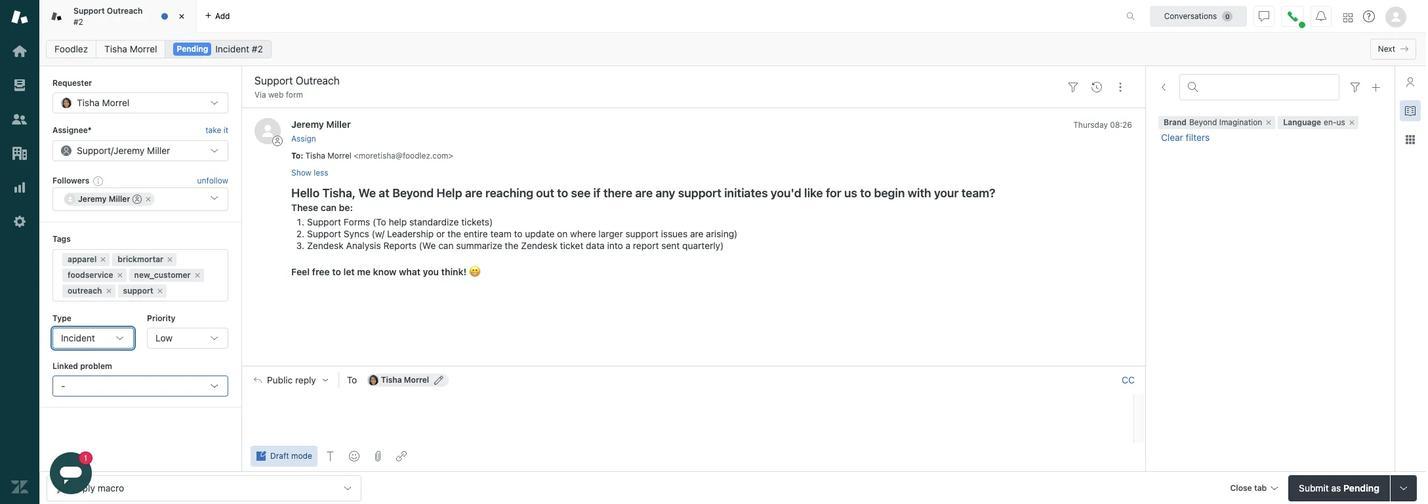 Task type: locate. For each thing, give the bounding box(es) containing it.
#2 inside support outreach #2
[[73, 17, 83, 27]]

assign
[[291, 134, 316, 144]]

are right help
[[465, 186, 483, 200]]

Subject field
[[252, 73, 1059, 89]]

tisha morrel for requester
[[77, 97, 129, 109]]

support down new_customer on the bottom left
[[123, 286, 153, 296]]

1 horizontal spatial to
[[347, 375, 357, 386]]

tisha inside secondary element
[[104, 43, 127, 54]]

analysis
[[346, 240, 381, 251]]

morrel inside requester element
[[102, 97, 129, 109]]

public reply button
[[242, 367, 338, 394]]

the right or in the left of the page
[[448, 228, 461, 240]]

remove image right "imagination"
[[1265, 119, 1273, 127]]

remove image down brickmortar
[[116, 271, 124, 279]]

requester element
[[52, 93, 228, 114]]

1 horizontal spatial beyond
[[1190, 118, 1217, 127]]

tab containing support outreach
[[39, 0, 197, 33]]

0 horizontal spatial to
[[291, 151, 301, 161]]

user is an agent image
[[133, 195, 142, 204]]

remove image for new_customer
[[193, 271, 201, 279]]

public reply
[[267, 375, 316, 386]]

jeremy down requester element
[[114, 145, 145, 156]]

0 horizontal spatial incident
[[61, 333, 95, 344]]

0 vertical spatial incident
[[215, 43, 249, 54]]

insert emojis image
[[349, 451, 359, 462]]

beyond inside hello tisha, we at beyond help are reaching out to see if there are any support initiates you'd like for us to begin with your team? these can be: support forms (to help standardize tickets) support syncs (w/ leadership or the entire team to update on where larger support issues are arising) zendesk analysis reports (we can summarize the zendesk ticket data into a report sent quarterly)
[[392, 186, 434, 200]]

update
[[525, 228, 555, 240]]

pending right as
[[1344, 483, 1380, 494]]

incident down add
[[215, 43, 249, 54]]

brand
[[1164, 118, 1187, 127]]

1 vertical spatial #2
[[252, 43, 263, 54]]

tisha right moretisha@foodlez.com image at the left
[[381, 375, 402, 385]]

1 horizontal spatial #2
[[252, 43, 263, 54]]

incident for incident #2
[[215, 43, 249, 54]]

2 vertical spatial tisha morrel
[[381, 375, 429, 385]]

#2 inside secondary element
[[252, 43, 263, 54]]

0 horizontal spatial zendesk
[[307, 240, 344, 251]]

0 horizontal spatial miller
[[109, 194, 130, 204]]

tab
[[1254, 483, 1267, 493]]

1 vertical spatial jeremy
[[114, 145, 145, 156]]

miller right /
[[147, 145, 170, 156]]

0 horizontal spatial pending
[[177, 44, 208, 54]]

jeremy down info on adding followers image
[[78, 194, 107, 204]]

beyond
[[1190, 118, 1217, 127], [392, 186, 434, 200]]

get help image
[[1363, 10, 1375, 22]]

unfollow button
[[197, 175, 228, 187]]

jeremy miller assign
[[291, 119, 351, 144]]

clear filters link
[[1159, 132, 1213, 144]]

2 vertical spatial miller
[[109, 194, 130, 204]]

remove image down new_customer on the bottom left
[[156, 287, 164, 295]]

1 horizontal spatial jeremy
[[114, 145, 145, 156]]

via
[[255, 90, 266, 100]]

incident inside secondary element
[[215, 43, 249, 54]]

support outreach #2
[[73, 6, 143, 27]]

tisha down support outreach #2
[[104, 43, 127, 54]]

2 horizontal spatial support
[[678, 186, 722, 200]]

1 horizontal spatial incident
[[215, 43, 249, 54]]

web
[[268, 90, 284, 100]]

support inside support outreach #2
[[73, 6, 105, 16]]

tabs tab list
[[39, 0, 1113, 33]]

jeremy for jeremy miller
[[78, 194, 107, 204]]

draft
[[270, 451, 289, 461]]

the down 'team'
[[505, 240, 519, 251]]

you'd
[[771, 186, 802, 200]]

0 horizontal spatial beyond
[[392, 186, 434, 200]]

support down "assignee*"
[[77, 145, 111, 156]]

miller
[[326, 119, 351, 130], [147, 145, 170, 156], [109, 194, 130, 204]]

apply
[[71, 483, 95, 494]]

2 zendesk from the left
[[521, 240, 558, 251]]

close tab
[[1231, 483, 1267, 493]]

get started image
[[11, 43, 28, 60]]

remove image right user is an agent image
[[145, 196, 153, 204]]

0 horizontal spatial us
[[844, 186, 857, 200]]

initiates
[[724, 186, 768, 200]]

pending
[[177, 44, 208, 54], [1344, 483, 1380, 494]]

into
[[607, 240, 623, 251]]

to for to
[[347, 375, 357, 386]]

1 vertical spatial can
[[438, 240, 454, 251]]

morrel
[[130, 43, 157, 54], [102, 97, 129, 109], [328, 151, 352, 161], [404, 375, 429, 385]]

0 vertical spatial miller
[[326, 119, 351, 130]]

0 horizontal spatial are
[[465, 186, 483, 200]]

your
[[934, 186, 959, 200]]

tickets)
[[461, 217, 493, 228]]

1 horizontal spatial miller
[[147, 145, 170, 156]]

tisha morrel down outreach
[[104, 43, 157, 54]]

filter image
[[1068, 82, 1079, 92], [1350, 82, 1361, 93]]

miller inside "jeremy miller assign"
[[326, 119, 351, 130]]

reaching
[[485, 186, 533, 200]]

1 zendesk from the left
[[307, 240, 344, 251]]

forms
[[344, 217, 370, 228]]

remove image right new_customer on the bottom left
[[193, 271, 201, 279]]

moretisha@foodlez.com image
[[368, 375, 378, 386]]

us right language
[[1337, 118, 1346, 127]]

filter image left create or request article icon
[[1350, 82, 1361, 93]]

reporting image
[[11, 179, 28, 196]]

let
[[343, 266, 355, 278]]

me
[[357, 266, 371, 278]]

via web form
[[255, 90, 303, 100]]

help
[[437, 186, 462, 200]]

incident inside popup button
[[61, 333, 95, 344]]

filter image left 'events' image
[[1068, 82, 1079, 92]]

remove image
[[1265, 119, 1273, 127], [1348, 119, 1356, 127], [99, 256, 107, 263], [116, 271, 124, 279], [156, 287, 164, 295]]

conversations
[[1164, 11, 1217, 21]]

to
[[291, 151, 301, 161], [347, 375, 357, 386]]

1 vertical spatial to
[[347, 375, 357, 386]]

us right for
[[844, 186, 857, 200]]

new_customer
[[134, 270, 191, 280]]

#2 up via
[[252, 43, 263, 54]]

tisha morrel
[[104, 43, 157, 54], [77, 97, 129, 109], [381, 375, 429, 385]]

show
[[291, 168, 312, 178]]

tisha inside requester element
[[77, 97, 100, 109]]

brand beyond imagination
[[1164, 118, 1263, 127]]

0 vertical spatial tisha morrel
[[104, 43, 157, 54]]

remove image right outreach
[[105, 287, 113, 295]]

1 horizontal spatial can
[[438, 240, 454, 251]]

support up report
[[626, 228, 659, 240]]

form
[[286, 90, 303, 100]]

incident down type on the bottom left of the page
[[61, 333, 95, 344]]

support inside assignee* element
[[77, 145, 111, 156]]

are up quarterly) at the top
[[690, 228, 704, 240]]

miller left user is an agent image
[[109, 194, 130, 204]]

these
[[291, 202, 318, 213]]

morrel inside secondary element
[[130, 43, 157, 54]]

:
[[301, 151, 303, 161]]

2 horizontal spatial miller
[[326, 119, 351, 130]]

1 vertical spatial us
[[844, 186, 857, 200]]

main element
[[0, 0, 39, 505]]

miller for jeremy miller
[[109, 194, 130, 204]]

zendesk down update
[[521, 240, 558, 251]]

Thursday 08:26 text field
[[1074, 120, 1133, 130]]

us inside hello tisha, we at beyond help are reaching out to see if there are any support initiates you'd like for us to begin with your team? these can be: support forms (to help standardize tickets) support syncs (w/ leadership or the entire team to update on where larger support issues are arising) zendesk analysis reports (we can summarize the zendesk ticket data into a report sent quarterly)
[[844, 186, 857, 200]]

0 vertical spatial to
[[291, 151, 301, 161]]

to up show
[[291, 151, 301, 161]]

followers element
[[52, 188, 228, 211]]

remove image
[[145, 196, 153, 204], [166, 256, 174, 263], [193, 271, 201, 279], [105, 287, 113, 295]]

1 horizontal spatial the
[[505, 240, 519, 251]]

tisha morrel for to
[[381, 375, 429, 385]]

miller up to : tisha morrel <moretisha@foodlez.com>
[[326, 119, 351, 130]]

beyond up filters
[[1190, 118, 1217, 127]]

button displays agent's chat status as invisible. image
[[1259, 11, 1270, 21]]

add
[[215, 11, 230, 21]]

morrel down outreach
[[130, 43, 157, 54]]

thursday
[[1074, 120, 1108, 130]]

#2 up "foodlez"
[[73, 17, 83, 27]]

the
[[448, 228, 461, 240], [505, 240, 519, 251]]

remove image for support
[[156, 287, 164, 295]]

where
[[570, 228, 596, 240]]

secondary element
[[39, 36, 1426, 62]]

to : tisha morrel <moretisha@foodlez.com>
[[291, 151, 453, 161]]

you
[[423, 266, 439, 278]]

cc
[[1122, 375, 1135, 386]]

1 vertical spatial support
[[626, 228, 659, 240]]

to left begin
[[860, 186, 871, 200]]

zendesk image
[[11, 479, 28, 496]]

tisha morrel right moretisha@foodlez.com image at the left
[[381, 375, 429, 385]]

add link (cmd k) image
[[396, 451, 407, 462]]

0 horizontal spatial jeremy
[[78, 194, 107, 204]]

mode
[[291, 451, 312, 461]]

jeremy miller link
[[291, 119, 351, 130]]

pending inside secondary element
[[177, 44, 208, 54]]

1 vertical spatial pending
[[1344, 483, 1380, 494]]

1 horizontal spatial zendesk
[[521, 240, 558, 251]]

tisha
[[104, 43, 127, 54], [77, 97, 100, 109], [305, 151, 325, 161], [381, 375, 402, 385]]

0 horizontal spatial support
[[123, 286, 153, 296]]

jeremy up the assign
[[291, 119, 324, 130]]

pending down close icon
[[177, 44, 208, 54]]

zendesk up the free
[[307, 240, 344, 251]]

create or request article image
[[1371, 82, 1382, 93]]

0 vertical spatial can
[[321, 202, 337, 213]]

report
[[633, 240, 659, 251]]

1 vertical spatial tisha morrel
[[77, 97, 129, 109]]

avatar image
[[255, 118, 281, 145]]

jeremy inside "jeremy miller assign"
[[291, 119, 324, 130]]

take it
[[206, 126, 228, 135]]

zendesk support image
[[11, 9, 28, 26]]

1 vertical spatial the
[[505, 240, 519, 251]]

0 vertical spatial jeremy
[[291, 119, 324, 130]]

sent
[[662, 240, 680, 251]]

0 horizontal spatial the
[[448, 228, 461, 240]]

1 horizontal spatial support
[[626, 228, 659, 240]]

back image
[[1159, 82, 1169, 93]]

take it button
[[206, 124, 228, 138]]

displays possible ticket submission types image
[[1399, 483, 1409, 494]]

submit as pending
[[1299, 483, 1380, 494]]

can left the 'be:'
[[321, 202, 337, 213]]

jeremy inside assignee* element
[[114, 145, 145, 156]]

assignee*
[[52, 126, 92, 135]]

en-
[[1324, 118, 1337, 127]]

to left moretisha@foodlez.com image at the left
[[347, 375, 357, 386]]

help
[[389, 217, 407, 228]]

tisha morrel down requester
[[77, 97, 129, 109]]

support
[[73, 6, 105, 16], [77, 145, 111, 156], [307, 217, 341, 228], [307, 228, 341, 240]]

1 vertical spatial incident
[[61, 333, 95, 344]]

0 vertical spatial pending
[[177, 44, 208, 54]]

reply
[[295, 375, 316, 386]]

#2
[[73, 17, 83, 27], [252, 43, 263, 54]]

tisha down requester
[[77, 97, 100, 109]]

organizations image
[[11, 145, 28, 162]]

tisha right :
[[305, 151, 325, 161]]

tisha morrel inside requester element
[[77, 97, 129, 109]]

unfollow
[[197, 176, 228, 186]]

beyond right at
[[392, 186, 434, 200]]

are left any
[[635, 186, 653, 200]]

with
[[908, 186, 932, 200]]

language en-us
[[1284, 118, 1346, 127]]

be:
[[339, 202, 353, 213]]

can
[[321, 202, 337, 213], [438, 240, 454, 251]]

0 vertical spatial the
[[448, 228, 461, 240]]

1 vertical spatial beyond
[[392, 186, 434, 200]]

miller inside option
[[109, 194, 130, 204]]

remove image up new_customer on the bottom left
[[166, 256, 174, 263]]

support down these
[[307, 217, 341, 228]]

incident for incident
[[61, 333, 95, 344]]

morrel up /
[[102, 97, 129, 109]]

draft mode button
[[251, 446, 317, 467]]

1 vertical spatial miller
[[147, 145, 170, 156]]

it
[[224, 126, 228, 135]]

remove image for apparel
[[99, 256, 107, 263]]

0 vertical spatial support
[[678, 186, 722, 200]]

0 horizontal spatial #2
[[73, 17, 83, 27]]

support left outreach
[[73, 6, 105, 16]]

to for to : tisha morrel <moretisha@foodlez.com>
[[291, 151, 301, 161]]

0 vertical spatial #2
[[73, 17, 83, 27]]

tab
[[39, 0, 197, 33]]

2 horizontal spatial jeremy
[[291, 119, 324, 130]]

standardize
[[409, 217, 459, 228]]

can down or in the left of the page
[[438, 240, 454, 251]]

miller for jeremy miller assign
[[326, 119, 351, 130]]

hello
[[291, 186, 320, 200]]

jeremy miller option
[[64, 193, 155, 206]]

zendesk products image
[[1344, 13, 1353, 22]]

1 horizontal spatial us
[[1337, 118, 1346, 127]]

to
[[557, 186, 568, 200], [860, 186, 871, 200], [514, 228, 523, 240], [332, 266, 341, 278]]

entire
[[464, 228, 488, 240]]

jeremy inside option
[[78, 194, 107, 204]]

remove image up foodservice
[[99, 256, 107, 263]]

support right any
[[678, 186, 722, 200]]

2 vertical spatial jeremy
[[78, 194, 107, 204]]

thursday 08:26
[[1074, 120, 1133, 130]]



Task type: describe. For each thing, give the bounding box(es) containing it.
low
[[156, 333, 173, 344]]

macro
[[98, 483, 124, 494]]

summarize
[[456, 240, 502, 251]]

clear
[[1161, 132, 1184, 143]]

public
[[267, 375, 293, 386]]

tisha morrel link
[[96, 40, 166, 58]]

hide composer image
[[688, 361, 699, 371]]

at
[[379, 186, 390, 200]]

ticket actions image
[[1115, 82, 1126, 92]]

apps image
[[1405, 135, 1416, 145]]

close tab button
[[1225, 475, 1284, 504]]

foodservice
[[68, 270, 113, 280]]

remove image right en-
[[1348, 119, 1356, 127]]

millerjeremy500@gmail.com image
[[65, 194, 75, 205]]

support left syncs
[[307, 228, 341, 240]]

conversations button
[[1150, 6, 1247, 27]]

edit user image
[[435, 376, 444, 385]]

morrel left the edit user image
[[404, 375, 429, 385]]

admin image
[[11, 213, 28, 230]]

close image
[[175, 10, 188, 23]]

arising)
[[706, 228, 738, 240]]

jeremy miller
[[78, 194, 130, 204]]

0 horizontal spatial can
[[321, 202, 337, 213]]

linked
[[52, 362, 78, 371]]

customers image
[[11, 111, 28, 128]]

1 horizontal spatial are
[[635, 186, 653, 200]]

views image
[[11, 77, 28, 94]]

notifications image
[[1316, 11, 1327, 21]]

customer context image
[[1405, 77, 1416, 87]]

submit
[[1299, 483, 1329, 494]]

next button
[[1371, 39, 1417, 60]]

foodlez link
[[46, 40, 97, 58]]

what
[[399, 266, 421, 278]]

see
[[571, 186, 591, 200]]

0 vertical spatial beyond
[[1190, 118, 1217, 127]]

clear filters
[[1161, 132, 1210, 143]]

ticket
[[560, 240, 584, 251]]

remove image inside jeremy miller option
[[145, 196, 153, 204]]

leadership
[[387, 228, 434, 240]]

brickmortar
[[118, 254, 163, 264]]

problem
[[80, 362, 112, 371]]

like
[[804, 186, 823, 200]]

remove image for foodservice
[[116, 271, 124, 279]]

begin
[[874, 186, 905, 200]]

assign button
[[291, 133, 316, 145]]

apparel
[[68, 254, 97, 264]]

to right 'team'
[[514, 228, 523, 240]]

feel
[[291, 266, 310, 278]]

08:26
[[1110, 120, 1133, 130]]

show less button
[[291, 167, 328, 179]]

knowledge image
[[1405, 106, 1416, 116]]

know
[[373, 266, 397, 278]]

(we
[[419, 240, 436, 251]]

think!
[[441, 266, 467, 278]]

if
[[594, 186, 601, 200]]

support / jeremy miller
[[77, 145, 170, 156]]

format text image
[[325, 451, 336, 462]]

team?
[[962, 186, 996, 200]]

jeremy for jeremy miller assign
[[291, 119, 324, 130]]

1 horizontal spatial filter image
[[1350, 82, 1361, 93]]

assignee* element
[[52, 140, 228, 161]]

any
[[656, 186, 675, 200]]

imagination
[[1220, 118, 1263, 127]]

0 horizontal spatial filter image
[[1068, 82, 1079, 92]]

take
[[206, 126, 221, 135]]

priority
[[147, 313, 175, 323]]

out
[[536, 186, 554, 200]]

outreach
[[68, 286, 102, 296]]

(w/
[[372, 228, 385, 240]]

free
[[312, 266, 330, 278]]

foodlez
[[54, 43, 88, 54]]

1 horizontal spatial pending
[[1344, 483, 1380, 494]]

or
[[436, 228, 445, 240]]

less
[[314, 168, 328, 178]]

low button
[[147, 328, 228, 349]]

linked problem element
[[52, 376, 228, 397]]

we
[[359, 186, 376, 200]]

there
[[604, 186, 633, 200]]

requester
[[52, 78, 92, 88]]

events image
[[1092, 82, 1102, 92]]

miller inside assignee* element
[[147, 145, 170, 156]]

0 vertical spatial us
[[1337, 118, 1346, 127]]

info on adding followers image
[[93, 176, 104, 186]]

2 horizontal spatial are
[[690, 228, 704, 240]]

apply macro
[[71, 483, 124, 494]]

add button
[[197, 0, 238, 32]]

😁️
[[469, 266, 481, 278]]

reports
[[383, 240, 417, 251]]

quarterly)
[[682, 240, 724, 251]]

language
[[1284, 118, 1322, 127]]

to right the out
[[557, 186, 568, 200]]

hello tisha, we at beyond help are reaching out to see if there are any support initiates you'd like for us to begin with your team? these can be: support forms (to help standardize tickets) support syncs (w/ leadership or the entire team to update on where larger support issues are arising) zendesk analysis reports (we can summarize the zendesk ticket data into a report sent quarterly)
[[291, 186, 996, 251]]

remove image for brickmortar
[[166, 256, 174, 263]]

as
[[1332, 483, 1341, 494]]

larger
[[599, 228, 623, 240]]

tisha morrel inside secondary element
[[104, 43, 157, 54]]

draft mode
[[270, 451, 312, 461]]

to left 'let'
[[332, 266, 341, 278]]

tisha,
[[322, 186, 356, 200]]

outreach
[[107, 6, 143, 16]]

2 vertical spatial support
[[123, 286, 153, 296]]

add attachment image
[[373, 451, 383, 462]]

data
[[586, 240, 605, 251]]

remove image for outreach
[[105, 287, 113, 295]]

morrel up less on the top of page
[[328, 151, 352, 161]]

incident #2
[[215, 43, 263, 54]]

incident button
[[52, 328, 134, 349]]

cc button
[[1122, 375, 1135, 387]]

/
[[111, 145, 114, 156]]

tags
[[52, 234, 71, 244]]

type
[[52, 313, 71, 323]]



Task type: vqa. For each thing, say whether or not it's contained in the screenshot.
are
yes



